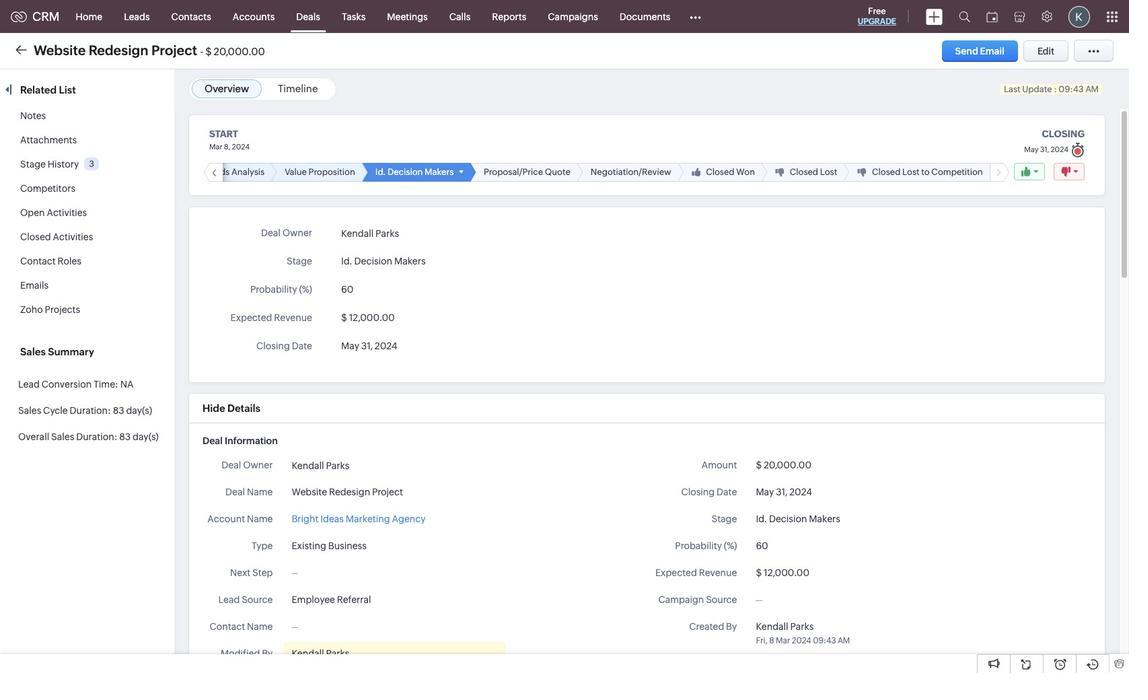 Task type: locate. For each thing, give the bounding box(es) containing it.
name up modified by
[[247, 621, 273, 632]]

edit button
[[1024, 40, 1069, 62]]

1 horizontal spatial by
[[726, 621, 737, 632]]

sales left summary
[[20, 346, 46, 357]]

created by
[[689, 621, 737, 632]]

contact
[[20, 256, 56, 267], [210, 621, 245, 632]]

1 vertical spatial 09:43
[[813, 636, 836, 646]]

1 vertical spatial closing date
[[681, 487, 737, 497]]

sales summary
[[20, 346, 94, 357]]

lead conversion time: na
[[18, 379, 134, 390]]

redesign up bright ideas marketing agency
[[329, 487, 370, 497]]

3 name from the top
[[247, 621, 273, 632]]

$
[[205, 45, 212, 57], [341, 312, 347, 323], [756, 460, 762, 471], [756, 567, 762, 578]]

8
[[770, 636, 774, 646]]

campaign
[[659, 594, 704, 605]]

83 down "sales cycle duration: 83 day(s)"
[[119, 431, 131, 442]]

home
[[76, 11, 102, 22]]

3
[[89, 159, 94, 169]]

date
[[292, 341, 312, 351], [717, 487, 737, 497]]

website down crm
[[34, 42, 86, 58]]

lost for closed lost
[[820, 167, 838, 177]]

2 horizontal spatial stage
[[712, 514, 737, 524]]

revenue
[[274, 312, 312, 323], [699, 567, 737, 578]]

1 vertical spatial id. decision makers
[[341, 256, 426, 267]]

1 horizontal spatial 60
[[756, 541, 769, 551]]

2 lost from the left
[[903, 167, 920, 177]]

source for lead source
[[242, 594, 273, 605]]

1 vertical spatial 31,
[[361, 341, 373, 351]]

tasks link
[[331, 0, 376, 33]]

fri,
[[756, 636, 768, 646]]

contact for contact name
[[210, 621, 245, 632]]

kendall down employee
[[292, 648, 324, 659]]

closed right won
[[790, 167, 819, 177]]

12,000.00
[[349, 312, 395, 323], [764, 567, 810, 578]]

redesign
[[89, 42, 148, 58], [329, 487, 370, 497]]

redesign for website redesign project
[[329, 487, 370, 497]]

upgrade
[[858, 17, 897, 26]]

may
[[1025, 145, 1039, 153], [341, 341, 359, 351], [756, 487, 774, 497]]

closed
[[706, 167, 735, 177], [790, 167, 819, 177], [872, 167, 901, 177], [20, 232, 51, 242]]

zoho projects
[[20, 304, 80, 315]]

duration:
[[70, 405, 111, 416], [76, 431, 117, 442]]

0 vertical spatial 31,
[[1040, 145, 1050, 153]]

0 horizontal spatial lost
[[820, 167, 838, 177]]

1 lost from the left
[[820, 167, 838, 177]]

project up marketing in the bottom of the page
[[372, 487, 403, 497]]

0 vertical spatial id. decision makers
[[375, 167, 454, 177]]

1 horizontal spatial date
[[717, 487, 737, 497]]

activities up roles
[[53, 232, 93, 242]]

id. decision makers
[[375, 167, 454, 177], [341, 256, 426, 267], [756, 514, 841, 524]]

zoho projects link
[[20, 304, 80, 315]]

day(s)
[[126, 405, 152, 416], [133, 431, 159, 442]]

:
[[1054, 84, 1057, 94]]

activities for closed activities
[[53, 232, 93, 242]]

0 vertical spatial date
[[292, 341, 312, 351]]

1 name from the top
[[247, 487, 273, 497]]

kendall parks
[[341, 228, 399, 239], [292, 460, 350, 471], [292, 648, 350, 659]]

duration: down "sales cycle duration: 83 day(s)"
[[76, 431, 117, 442]]

2024 inside closing may 31, 2024
[[1051, 145, 1069, 153]]

by right modified on the left bottom of the page
[[262, 648, 273, 659]]

closed for closed lost
[[790, 167, 819, 177]]

name
[[247, 487, 273, 497], [247, 514, 273, 524], [247, 621, 273, 632]]

0 vertical spatial (%)
[[299, 284, 312, 295]]

09:43 right 8
[[813, 636, 836, 646]]

redesign down leads "link"
[[89, 42, 148, 58]]

lead down next
[[218, 594, 240, 605]]

1 horizontal spatial probability
[[675, 541, 722, 551]]

closed left won
[[706, 167, 735, 177]]

update
[[1023, 84, 1053, 94]]

start
[[209, 129, 238, 139]]

0 vertical spatial mar
[[209, 143, 223, 151]]

summary
[[48, 346, 94, 357]]

0 vertical spatial 12,000.00
[[349, 312, 395, 323]]

1 horizontal spatial lost
[[903, 167, 920, 177]]

project left -
[[151, 42, 197, 58]]

2 horizontal spatial id.
[[756, 514, 767, 524]]

0 vertical spatial 20,000.00
[[214, 45, 265, 57]]

83 down na
[[113, 405, 124, 416]]

09:43 right :
[[1059, 84, 1084, 94]]

0 horizontal spatial owner
[[243, 460, 273, 471]]

0 vertical spatial decision
[[388, 167, 423, 177]]

1 vertical spatial deal owner
[[222, 460, 273, 471]]

needs analysis
[[204, 167, 265, 177]]

0 vertical spatial duration:
[[70, 405, 111, 416]]

documents link
[[609, 0, 681, 33]]

sales down cycle
[[51, 431, 74, 442]]

ideas
[[321, 514, 344, 524]]

timeline
[[278, 83, 318, 94]]

referral
[[337, 594, 371, 605]]

0 vertical spatial redesign
[[89, 42, 148, 58]]

lead for lead source
[[218, 594, 240, 605]]

kendall
[[341, 228, 374, 239], [292, 460, 324, 471], [756, 621, 789, 632], [292, 648, 324, 659]]

related list
[[20, 84, 78, 96]]

decision
[[388, 167, 423, 177], [354, 256, 392, 267], [769, 514, 807, 524]]

1 vertical spatial name
[[247, 514, 273, 524]]

closed down open
[[20, 232, 51, 242]]

name for deal name
[[247, 487, 273, 497]]

closed left the to
[[872, 167, 901, 177]]

closed won
[[706, 167, 755, 177]]

closed for closed won
[[706, 167, 735, 177]]

sales left cycle
[[18, 405, 41, 416]]

1 source from the left
[[242, 594, 273, 605]]

1 horizontal spatial may
[[756, 487, 774, 497]]

by for modified by
[[262, 648, 273, 659]]

83 for overall sales duration:
[[119, 431, 131, 442]]

owner down value
[[283, 228, 312, 238]]

09:43
[[1059, 84, 1084, 94], [813, 636, 836, 646]]

tasks
[[342, 11, 366, 22]]

1 vertical spatial date
[[717, 487, 737, 497]]

send email button
[[942, 40, 1018, 62]]

31,
[[1040, 145, 1050, 153], [361, 341, 373, 351], [776, 487, 788, 497]]

deal owner down "information"
[[222, 460, 273, 471]]

competition
[[932, 167, 983, 177]]

1 vertical spatial probability (%)
[[675, 541, 737, 551]]

contact up emails link
[[20, 256, 56, 267]]

time:
[[94, 379, 118, 390]]

value
[[285, 167, 307, 177]]

0 horizontal spatial probability (%)
[[250, 284, 312, 295]]

contacts link
[[161, 0, 222, 33]]

timeline link
[[278, 83, 318, 94]]

create menu element
[[918, 0, 951, 33]]

employee
[[292, 594, 335, 605]]

0 vertical spatial day(s)
[[126, 405, 152, 416]]

1 horizontal spatial project
[[372, 487, 403, 497]]

1 horizontal spatial owner
[[283, 228, 312, 238]]

source up created by
[[706, 594, 737, 605]]

stage
[[20, 159, 46, 170], [287, 256, 312, 267], [712, 514, 737, 524]]

0 vertical spatial probability (%)
[[250, 284, 312, 295]]

deal owner for stage
[[261, 228, 312, 238]]

1 horizontal spatial id.
[[375, 167, 386, 177]]

0 vertical spatial project
[[151, 42, 197, 58]]

0 vertical spatial owner
[[283, 228, 312, 238]]

duration: up overall sales duration: 83 day(s)
[[70, 405, 111, 416]]

attachments link
[[20, 135, 77, 145]]

activities up closed activities
[[47, 207, 87, 218]]

open
[[20, 207, 45, 218]]

may 31, 2024
[[341, 341, 398, 351], [756, 487, 812, 497]]

source
[[242, 594, 273, 605], [706, 594, 737, 605]]

mar right 8
[[776, 636, 791, 646]]

activities
[[47, 207, 87, 218], [53, 232, 93, 242]]

1 vertical spatial 60
[[756, 541, 769, 551]]

0 vertical spatial kendall parks
[[341, 228, 399, 239]]

modified
[[221, 648, 260, 659]]

by right created
[[726, 621, 737, 632]]

search image
[[959, 11, 971, 22]]

kendall parks for decision
[[341, 228, 399, 239]]

0 vertical spatial expected revenue
[[231, 312, 312, 323]]

1 vertical spatial probability
[[675, 541, 722, 551]]

0 vertical spatial 83
[[113, 405, 124, 416]]

1 horizontal spatial lead
[[218, 594, 240, 605]]

calendar image
[[987, 11, 998, 22]]

0 horizontal spatial may
[[341, 341, 359, 351]]

send
[[956, 45, 979, 56]]

next
[[230, 567, 251, 578]]

duration: for overall sales duration:
[[76, 431, 117, 442]]

lead left conversion on the left bottom
[[18, 379, 40, 390]]

profile image
[[1069, 6, 1090, 27]]

website up bright
[[292, 487, 327, 497]]

bright ideas marketing agency
[[292, 514, 426, 524]]

source for campaign source
[[706, 594, 737, 605]]

2 vertical spatial id. decision makers
[[756, 514, 841, 524]]

closing date
[[256, 341, 312, 351], [681, 487, 737, 497]]

1 horizontal spatial 20,000.00
[[764, 460, 812, 471]]

1 horizontal spatial (%)
[[724, 541, 737, 551]]

expected
[[231, 312, 272, 323], [656, 567, 697, 578]]

project for website redesign project
[[372, 487, 403, 497]]

makers
[[425, 167, 454, 177], [394, 256, 426, 267], [809, 514, 841, 524]]

deal owner down value
[[261, 228, 312, 238]]

parks inside kendall parks fri, 8 mar 2024 09:43 am
[[791, 621, 814, 632]]

0 horizontal spatial closing
[[256, 341, 290, 351]]

2 horizontal spatial 31,
[[1040, 145, 1050, 153]]

1 vertical spatial activities
[[53, 232, 93, 242]]

0 vertical spatial website
[[34, 42, 86, 58]]

0 vertical spatial am
[[1086, 84, 1099, 94]]

0 vertical spatial closing
[[256, 341, 290, 351]]

1 vertical spatial expected
[[656, 567, 697, 578]]

0 vertical spatial may
[[1025, 145, 1039, 153]]

day(s) for sales cycle duration: 83 day(s)
[[126, 405, 152, 416]]

contact up modified on the left bottom of the page
[[210, 621, 245, 632]]

0 vertical spatial activities
[[47, 207, 87, 218]]

0 horizontal spatial contact
[[20, 256, 56, 267]]

2 horizontal spatial may
[[1025, 145, 1039, 153]]

campaigns
[[548, 11, 598, 22]]

kendall down proposition
[[341, 228, 374, 239]]

0 horizontal spatial expected revenue
[[231, 312, 312, 323]]

redesign for website redesign project - $ 20,000.00
[[89, 42, 148, 58]]

0 vertical spatial deal owner
[[261, 228, 312, 238]]

name up account name
[[247, 487, 273, 497]]

0 horizontal spatial project
[[151, 42, 197, 58]]

0 vertical spatial closing date
[[256, 341, 312, 351]]

0 vertical spatial lead
[[18, 379, 40, 390]]

leads
[[124, 11, 150, 22]]

competitors link
[[20, 183, 75, 194]]

1 vertical spatial 83
[[119, 431, 131, 442]]

1 vertical spatial am
[[838, 636, 850, 646]]

1 vertical spatial kendall parks
[[292, 460, 350, 471]]

owner down "information"
[[243, 460, 273, 471]]

0 horizontal spatial 09:43
[[813, 636, 836, 646]]

2 name from the top
[[247, 514, 273, 524]]

mar left "8,"
[[209, 143, 223, 151]]

1 horizontal spatial source
[[706, 594, 737, 605]]

closed for closed lost to competition
[[872, 167, 901, 177]]

kendall up 8
[[756, 621, 789, 632]]

closing
[[256, 341, 290, 351], [681, 487, 715, 497]]

may inside closing may 31, 2024
[[1025, 145, 1039, 153]]

1 vertical spatial owner
[[243, 460, 273, 471]]

0 vertical spatial name
[[247, 487, 273, 497]]

probability (%)
[[250, 284, 312, 295], [675, 541, 737, 551]]

1 vertical spatial duration:
[[76, 431, 117, 442]]

0 horizontal spatial am
[[838, 636, 850, 646]]

1 horizontal spatial 09:43
[[1059, 84, 1084, 94]]

2 source from the left
[[706, 594, 737, 605]]

1 horizontal spatial mar
[[776, 636, 791, 646]]

name up type
[[247, 514, 273, 524]]

2 vertical spatial stage
[[712, 514, 737, 524]]

analysis
[[231, 167, 265, 177]]

2 vertical spatial id.
[[756, 514, 767, 524]]

1 horizontal spatial 31,
[[776, 487, 788, 497]]

deal down the deal information on the bottom of page
[[222, 460, 241, 471]]

0 horizontal spatial id.
[[341, 256, 353, 267]]

1 vertical spatial sales
[[18, 405, 41, 416]]

closed for closed activities
[[20, 232, 51, 242]]

step
[[252, 567, 273, 578]]

1 vertical spatial closing
[[681, 487, 715, 497]]

0 horizontal spatial revenue
[[274, 312, 312, 323]]

0 vertical spatial revenue
[[274, 312, 312, 323]]

0 horizontal spatial probability
[[250, 284, 297, 295]]

mar inside kendall parks fri, 8 mar 2024 09:43 am
[[776, 636, 791, 646]]

meetings link
[[376, 0, 439, 33]]

0 vertical spatial makers
[[425, 167, 454, 177]]

2024 inside kendall parks fri, 8 mar 2024 09:43 am
[[792, 636, 812, 646]]

1 horizontal spatial redesign
[[329, 487, 370, 497]]

0 vertical spatial 60
[[341, 284, 354, 295]]

1 horizontal spatial $  12,000.00
[[756, 567, 810, 578]]

duration: for sales cycle duration:
[[70, 405, 111, 416]]

notes
[[20, 110, 46, 121]]

existing business
[[292, 541, 367, 551]]

by for created by
[[726, 621, 737, 632]]

deal down "hide"
[[203, 436, 223, 446]]

source down step
[[242, 594, 273, 605]]

60
[[341, 284, 354, 295], [756, 541, 769, 551]]

lead
[[18, 379, 40, 390], [218, 594, 240, 605]]

sales for sales summary
[[20, 346, 46, 357]]

1 vertical spatial redesign
[[329, 487, 370, 497]]

meetings
[[387, 11, 428, 22]]



Task type: vqa. For each thing, say whether or not it's contained in the screenshot.


Task type: describe. For each thing, give the bounding box(es) containing it.
0 vertical spatial id.
[[375, 167, 386, 177]]

$ inside website redesign project - $ 20,000.00
[[205, 45, 212, 57]]

bright ideas marketing agency link
[[292, 512, 426, 526]]

09:43 inside kendall parks fri, 8 mar 2024 09:43 am
[[813, 636, 836, 646]]

1 horizontal spatial may 31, 2024
[[756, 487, 812, 497]]

stage history
[[20, 159, 79, 170]]

information
[[225, 436, 278, 446]]

amount
[[702, 460, 737, 471]]

history
[[48, 159, 79, 170]]

lead source
[[218, 594, 273, 605]]

2 vertical spatial may
[[756, 487, 774, 497]]

existing
[[292, 541, 326, 551]]

free upgrade
[[858, 6, 897, 26]]

2 vertical spatial decision
[[769, 514, 807, 524]]

sales for sales cycle duration: 83 day(s)
[[18, 405, 41, 416]]

to
[[922, 167, 930, 177]]

1 horizontal spatial expected
[[656, 567, 697, 578]]

name for contact name
[[247, 621, 273, 632]]

business
[[328, 541, 367, 551]]

na
[[120, 379, 134, 390]]

contact roles link
[[20, 256, 81, 267]]

day(s) for overall sales duration: 83 day(s)
[[133, 431, 159, 442]]

1 horizontal spatial 12,000.00
[[764, 567, 810, 578]]

deals link
[[286, 0, 331, 33]]

details
[[228, 403, 260, 414]]

zoho
[[20, 304, 43, 315]]

documents
[[620, 11, 671, 22]]

deal name
[[226, 487, 273, 497]]

owner for stage
[[283, 228, 312, 238]]

1 vertical spatial decision
[[354, 256, 392, 267]]

0 horizontal spatial may 31, 2024
[[341, 341, 398, 351]]

deal information
[[203, 436, 278, 446]]

edit
[[1038, 45, 1055, 56]]

overall sales duration: 83 day(s)
[[18, 431, 159, 442]]

2 vertical spatial makers
[[809, 514, 841, 524]]

contact for contact roles
[[20, 256, 56, 267]]

stage history link
[[20, 159, 79, 170]]

website for website redesign project
[[292, 487, 327, 497]]

kendall parks for redesign
[[292, 460, 350, 471]]

2024 inside start mar 8, 2024
[[232, 143, 250, 151]]

1 horizontal spatial closing date
[[681, 487, 737, 497]]

won
[[737, 167, 755, 177]]

contact roles
[[20, 256, 81, 267]]

1 horizontal spatial closing
[[681, 487, 715, 497]]

8,
[[224, 143, 230, 151]]

value proposition
[[285, 167, 355, 177]]

overview link
[[205, 83, 249, 94]]

1 vertical spatial revenue
[[699, 567, 737, 578]]

emails
[[20, 280, 49, 291]]

closing may 31, 2024
[[1025, 129, 1085, 153]]

sales cycle duration: 83 day(s)
[[18, 405, 152, 416]]

bright
[[292, 514, 319, 524]]

1 vertical spatial id.
[[341, 256, 353, 267]]

overall
[[18, 431, 49, 442]]

contact name
[[210, 621, 273, 632]]

campaign source
[[659, 594, 737, 605]]

quote
[[545, 167, 571, 177]]

website redesign project
[[292, 487, 403, 497]]

1 horizontal spatial expected revenue
[[656, 567, 737, 578]]

Other Modules field
[[681, 6, 710, 27]]

deal up account name
[[226, 487, 245, 497]]

hide
[[203, 403, 225, 414]]

proposal/price quote
[[484, 167, 571, 177]]

campaigns link
[[537, 0, 609, 33]]

attachments
[[20, 135, 77, 145]]

20,000.00 inside website redesign project - $ 20,000.00
[[214, 45, 265, 57]]

reports link
[[481, 0, 537, 33]]

competitors
[[20, 183, 75, 194]]

type
[[252, 541, 273, 551]]

am inside kendall parks fri, 8 mar 2024 09:43 am
[[838, 636, 850, 646]]

accounts
[[233, 11, 275, 22]]

activities for open activities
[[47, 207, 87, 218]]

0 vertical spatial probability
[[250, 284, 297, 295]]

free
[[868, 6, 886, 16]]

1 vertical spatial 20,000.00
[[764, 460, 812, 471]]

mar inside start mar 8, 2024
[[209, 143, 223, 151]]

0 horizontal spatial expected
[[231, 312, 272, 323]]

marketing
[[346, 514, 390, 524]]

cycle
[[43, 405, 68, 416]]

project for website redesign project - $ 20,000.00
[[151, 42, 197, 58]]

closed activities link
[[20, 232, 93, 242]]

related
[[20, 84, 57, 96]]

modified by
[[221, 648, 273, 659]]

search element
[[951, 0, 979, 33]]

lost for closed lost to competition
[[903, 167, 920, 177]]

last update : 09:43 am
[[1004, 84, 1099, 94]]

owner for deal name
[[243, 460, 273, 471]]

profile element
[[1061, 0, 1099, 33]]

0 vertical spatial $  12,000.00
[[341, 312, 395, 323]]

leads link
[[113, 0, 161, 33]]

calls
[[449, 11, 471, 22]]

start mar 8, 2024
[[209, 129, 250, 151]]

account name
[[207, 514, 273, 524]]

website for website redesign project - $ 20,000.00
[[34, 42, 86, 58]]

account
[[207, 514, 245, 524]]

2 vertical spatial 31,
[[776, 487, 788, 497]]

projects
[[45, 304, 80, 315]]

conversion
[[42, 379, 92, 390]]

send email
[[956, 45, 1005, 56]]

website redesign project - $ 20,000.00
[[34, 42, 265, 58]]

1 horizontal spatial stage
[[287, 256, 312, 267]]

create menu image
[[926, 8, 943, 25]]

closed activities
[[20, 232, 93, 242]]

open activities
[[20, 207, 87, 218]]

crm link
[[11, 9, 60, 24]]

0 horizontal spatial 31,
[[361, 341, 373, 351]]

2 vertical spatial kendall parks
[[292, 648, 350, 659]]

closed lost to competition
[[872, 167, 983, 177]]

31, inside closing may 31, 2024
[[1040, 145, 1050, 153]]

0 vertical spatial 09:43
[[1059, 84, 1084, 94]]

last
[[1004, 84, 1021, 94]]

2 vertical spatial sales
[[51, 431, 74, 442]]

kendall inside kendall parks fri, 8 mar 2024 09:43 am
[[756, 621, 789, 632]]

83 for sales cycle duration:
[[113, 405, 124, 416]]

deal down the analysis
[[261, 228, 281, 238]]

hide details
[[203, 403, 260, 414]]

notes link
[[20, 110, 46, 121]]

lead for lead conversion time: na
[[18, 379, 40, 390]]

needs
[[204, 167, 230, 177]]

kendall up website redesign project
[[292, 460, 324, 471]]

0 horizontal spatial (%)
[[299, 284, 312, 295]]

1 vertical spatial makers
[[394, 256, 426, 267]]

name for account name
[[247, 514, 273, 524]]

roles
[[58, 256, 81, 267]]

0 horizontal spatial closing date
[[256, 341, 312, 351]]

open activities link
[[20, 207, 87, 218]]

deal owner for deal name
[[222, 460, 273, 471]]

0 vertical spatial stage
[[20, 159, 46, 170]]

-
[[200, 45, 203, 57]]

logo image
[[11, 11, 27, 22]]

email
[[980, 45, 1005, 56]]

calls link
[[439, 0, 481, 33]]

list
[[59, 84, 76, 96]]

0 horizontal spatial date
[[292, 341, 312, 351]]



